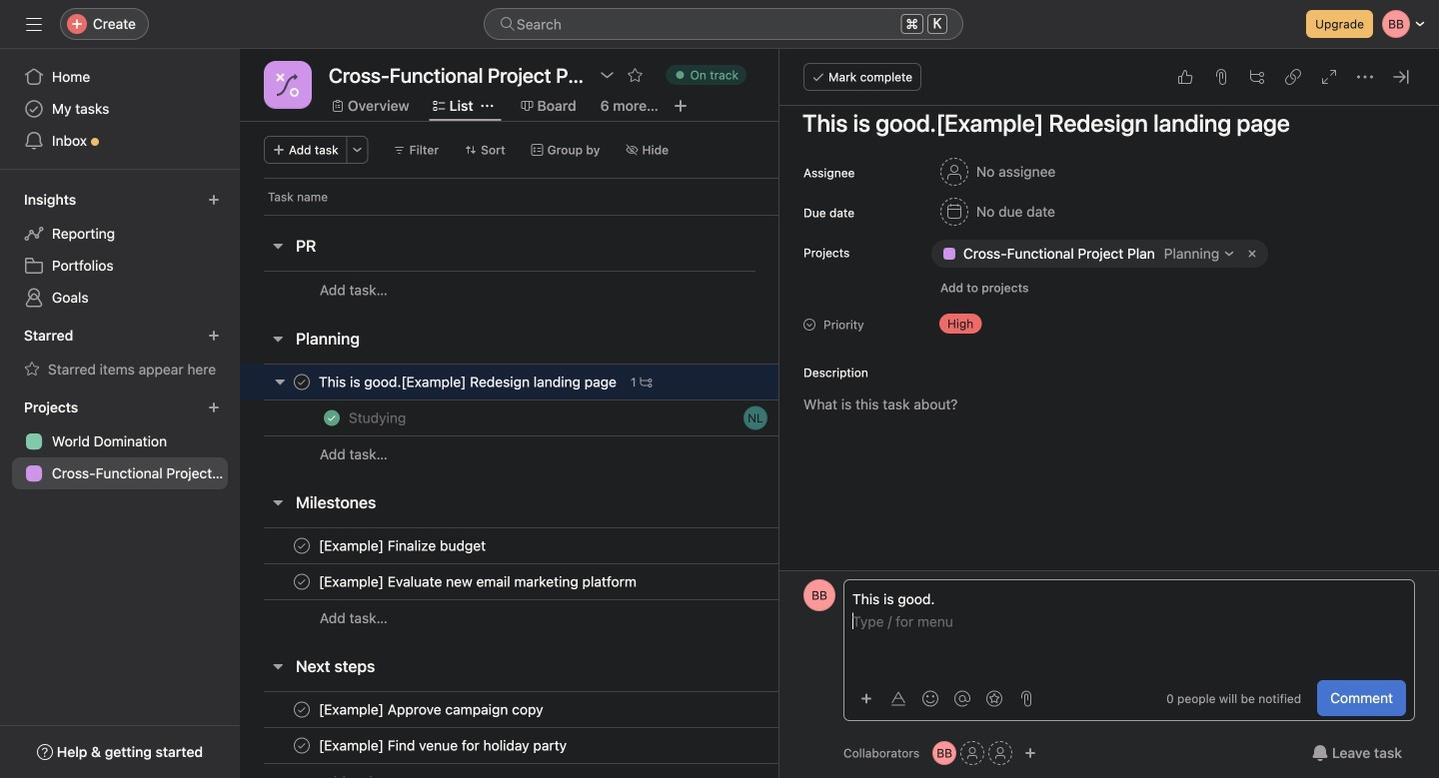 Task type: locate. For each thing, give the bounding box(es) containing it.
mark complete checkbox inside the [example] approve campaign copy cell
[[290, 698, 314, 722]]

mark complete checkbox inside [example] evaluate new email marketing platform cell
[[290, 570, 314, 594]]

0 vertical spatial collapse task list for this group image
[[270, 238, 286, 254]]

1 mark complete checkbox from the top
[[290, 534, 314, 558]]

1 vertical spatial mark complete image
[[290, 570, 314, 594]]

Mark complete checkbox
[[290, 370, 314, 394], [290, 570, 314, 594]]

mark complete image inside [example] find venue for holiday party cell
[[290, 734, 314, 758]]

emoji image
[[923, 691, 939, 707]]

1 mark complete checkbox from the top
[[290, 370, 314, 394]]

3 mark complete checkbox from the top
[[290, 734, 314, 758]]

mark complete image inside [example] evaluate new email marketing platform cell
[[290, 570, 314, 594]]

copy task link image
[[1286, 69, 1302, 85]]

task name text field for mark complete checkbox in the [example] find venue for holiday party cell
[[315, 736, 573, 756]]

0 vertical spatial mark complete image
[[290, 534, 314, 558]]

mark complete image for task name text field in the [example] finalize budget "cell"
[[290, 534, 314, 558]]

this is good.[example] redesign landing page cell
[[240, 364, 780, 401]]

1 collapse task list for this group image from the top
[[270, 238, 286, 254]]

None text field
[[324, 57, 589, 93]]

insights element
[[0, 182, 240, 318]]

formatting image
[[891, 691, 907, 707]]

at mention image
[[955, 691, 971, 707]]

0 vertical spatial mark complete checkbox
[[290, 370, 314, 394]]

add tab image
[[673, 98, 689, 114]]

add to starred image
[[627, 67, 643, 83]]

mark complete checkbox inside this is good.[example] redesign landing page cell
[[290, 370, 314, 394]]

1 vertical spatial mark complete checkbox
[[290, 698, 314, 722]]

studying cell
[[240, 400, 780, 437]]

mark complete image
[[290, 534, 314, 558], [290, 570, 314, 594], [290, 734, 314, 758]]

add items to starred image
[[208, 330, 220, 342]]

more actions image
[[352, 144, 364, 156]]

3 mark complete image from the top
[[290, 734, 314, 758]]

mark complete image inside the [example] finalize budget "cell"
[[290, 534, 314, 558]]

2 mark complete checkbox from the top
[[290, 570, 314, 594]]

mark complete image
[[290, 370, 314, 394], [290, 698, 314, 722]]

row
[[240, 178, 854, 215], [264, 214, 780, 216], [240, 271, 973, 309], [240, 364, 973, 401], [240, 400, 973, 437], [240, 436, 973, 473], [240, 528, 973, 565], [240, 564, 973, 601], [240, 600, 973, 637], [240, 692, 973, 729], [240, 728, 973, 765], [240, 764, 973, 779]]

2 vertical spatial mark complete checkbox
[[290, 734, 314, 758]]

2 vertical spatial collapse task list for this group image
[[270, 495, 286, 511]]

2 vertical spatial mark complete image
[[290, 734, 314, 758]]

1 vertical spatial collapse task list for this group image
[[270, 331, 286, 347]]

0 vertical spatial mark complete image
[[290, 370, 314, 394]]

tab actions image
[[481, 100, 493, 112]]

task name text field inside [example] evaluate new email marketing platform cell
[[315, 572, 643, 592]]

task name text field inside [example] find venue for holiday party cell
[[315, 736, 573, 756]]

main content
[[782, 44, 1416, 779]]

1 mark complete image from the top
[[290, 534, 314, 558]]

toolbar
[[853, 684, 1041, 713]]

task name text field inside the [example] finalize budget "cell"
[[315, 536, 492, 556]]

Completed checkbox
[[320, 406, 344, 430]]

more actions for this task image
[[1358, 69, 1374, 85]]

toolbar inside this is good.[example] redesign landing page 'dialog'
[[853, 684, 1041, 713]]

Task name text field
[[345, 408, 412, 428], [315, 536, 492, 556], [315, 572, 643, 592], [315, 700, 549, 720], [315, 736, 573, 756]]

task name text field inside studying cell
[[345, 408, 412, 428]]

hide sidebar image
[[26, 16, 42, 32]]

3 collapse task list for this group image from the top
[[270, 495, 286, 511]]

insert an object image
[[861, 693, 873, 705]]

task name text field for mark complete checkbox within the [example] finalize budget "cell"
[[315, 536, 492, 556]]

Mark complete checkbox
[[290, 534, 314, 558], [290, 698, 314, 722], [290, 734, 314, 758]]

new project or portfolio image
[[208, 402, 220, 414]]

2 collapse task list for this group image from the top
[[270, 331, 286, 347]]

task name text field for completed checkbox
[[345, 408, 412, 428]]

mark complete checkbox for 'header milestones' tree grid's collapse task list for this group image
[[290, 534, 314, 558]]

task name text field inside the [example] approve campaign copy cell
[[315, 700, 549, 720]]

mark complete checkbox for collapse task list for this group icon at the left bottom of page
[[290, 698, 314, 722]]

starred element
[[0, 318, 240, 390]]

1 vertical spatial mark complete checkbox
[[290, 570, 314, 594]]

collapse subtask list for the task this is good.[example] redesign landing page image
[[272, 374, 288, 390]]

show options image
[[599, 67, 615, 83]]

0 vertical spatial mark complete checkbox
[[290, 534, 314, 558]]

collapse task list for this group image for header planning tree grid
[[270, 331, 286, 347]]

2 mark complete image from the top
[[290, 698, 314, 722]]

projects element
[[0, 390, 240, 494]]

new insights image
[[208, 194, 220, 206]]

2 mark complete checkbox from the top
[[290, 698, 314, 722]]

1 vertical spatial mark complete image
[[290, 698, 314, 722]]

open user profile image
[[804, 580, 836, 612]]

header milestones tree grid
[[240, 528, 973, 637]]

mark complete checkbox inside the [example] finalize budget "cell"
[[290, 534, 314, 558]]

2 mark complete image from the top
[[290, 570, 314, 594]]

collapse task list for this group image
[[270, 238, 286, 254], [270, 331, 286, 347], [270, 495, 286, 511]]

None field
[[484, 8, 964, 40]]



Task type: vqa. For each thing, say whether or not it's contained in the screenshot.
Edit comment document at bottom
yes



Task type: describe. For each thing, give the bounding box(es) containing it.
remove image
[[1245, 246, 1261, 262]]

this is good.[example] redesign landing page dialog
[[780, 44, 1440, 779]]

close details image
[[1394, 69, 1410, 85]]

line_and_symbols image
[[276, 73, 300, 97]]

add or remove collaborators image
[[1025, 748, 1037, 760]]

Search tasks, projects, and more text field
[[484, 8, 964, 40]]

task name text field for mark complete option inside [example] evaluate new email marketing platform cell
[[315, 572, 643, 592]]

mark complete image inside the [example] approve campaign copy cell
[[290, 698, 314, 722]]

edit comment document
[[845, 589, 1415, 669]]

attachments: add a file to this task, this is good.[example] redesign landing page image
[[1214, 69, 1230, 85]]

Task name text field
[[315, 372, 623, 392]]

full screen image
[[1322, 69, 1338, 85]]

1 subtask image
[[640, 376, 652, 388]]

1 mark complete image from the top
[[290, 370, 314, 394]]

header next steps tree grid
[[240, 692, 973, 779]]

mark complete image for task name text field within [example] evaluate new email marketing platform cell
[[290, 570, 314, 594]]

Task Name text field
[[790, 100, 1416, 146]]

0 likes. click to like this task image
[[1178, 69, 1194, 85]]

add subtask image
[[1250, 69, 1266, 85]]

task name text field for mark complete checkbox in the [example] approve campaign copy cell
[[315, 700, 549, 720]]

mark complete checkbox inside [example] find venue for holiday party cell
[[290, 734, 314, 758]]

toggle assignee popover image
[[744, 406, 768, 430]]

collapse task list for this group image
[[270, 659, 286, 675]]

[example] finalize budget cell
[[240, 528, 780, 565]]

[example] find venue for holiday party cell
[[240, 728, 780, 765]]

header planning tree grid
[[240, 364, 973, 473]]

add or remove collaborators image
[[933, 742, 957, 766]]

completed image
[[320, 406, 344, 430]]

collapse task list for this group image for 'header milestones' tree grid
[[270, 495, 286, 511]]

[example] evaluate new email marketing platform cell
[[240, 564, 780, 601]]

mark complete image for task name text field within the [example] find venue for holiday party cell
[[290, 734, 314, 758]]

global element
[[0, 49, 240, 169]]

[example] approve campaign copy cell
[[240, 692, 780, 729]]



